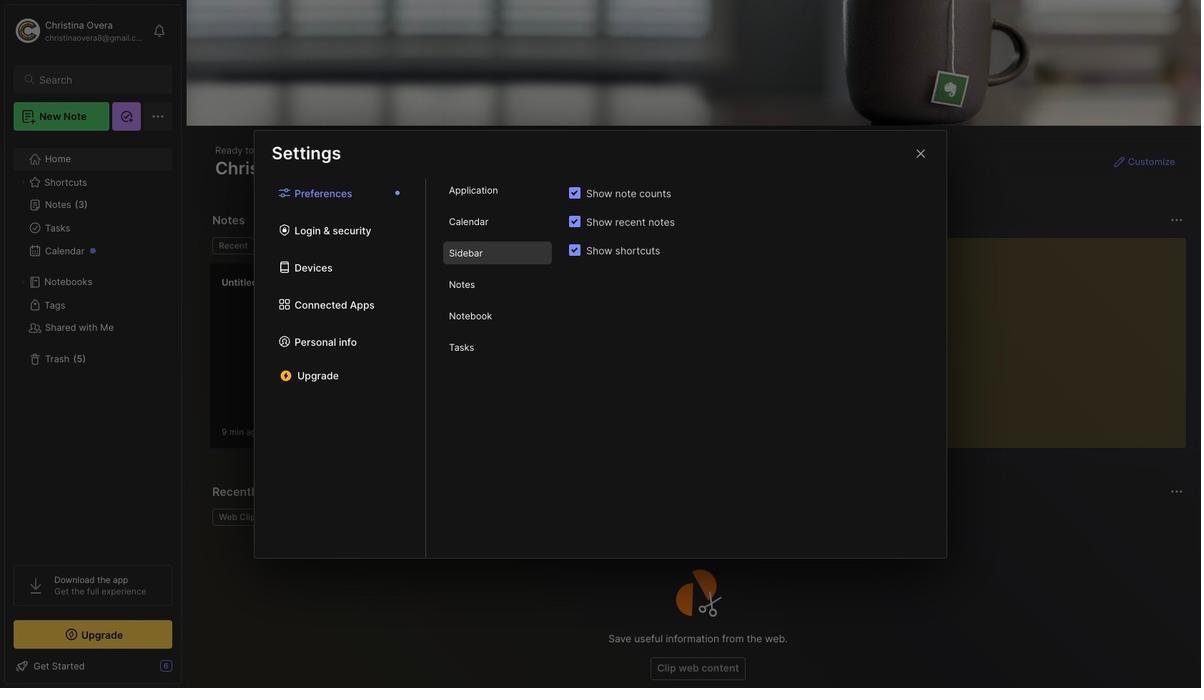 Task type: describe. For each thing, give the bounding box(es) containing it.
main element
[[0, 0, 186, 689]]

tree inside main element
[[5, 139, 181, 553]]

none search field inside main element
[[39, 71, 159, 88]]



Task type: vqa. For each thing, say whether or not it's contained in the screenshot.
search field in Main element
yes



Task type: locate. For each thing, give the bounding box(es) containing it.
row group
[[210, 263, 724, 458]]

close image
[[913, 145, 930, 162]]

expand notebooks image
[[19, 278, 27, 287]]

tab list
[[255, 179, 426, 558], [426, 179, 569, 558], [212, 237, 850, 255]]

tab
[[443, 179, 552, 202], [443, 210, 552, 233], [212, 237, 254, 255], [260, 237, 318, 255], [443, 242, 552, 265], [443, 273, 552, 296], [443, 305, 552, 328], [443, 336, 552, 359], [212, 509, 267, 526]]

tree
[[5, 139, 181, 553]]

None checkbox
[[569, 245, 581, 256]]

Start writing… text field
[[885, 238, 1186, 437]]

None checkbox
[[569, 187, 581, 199], [569, 216, 581, 227], [569, 187, 581, 199], [569, 216, 581, 227]]

None search field
[[39, 71, 159, 88]]

Search text field
[[39, 73, 159, 87]]



